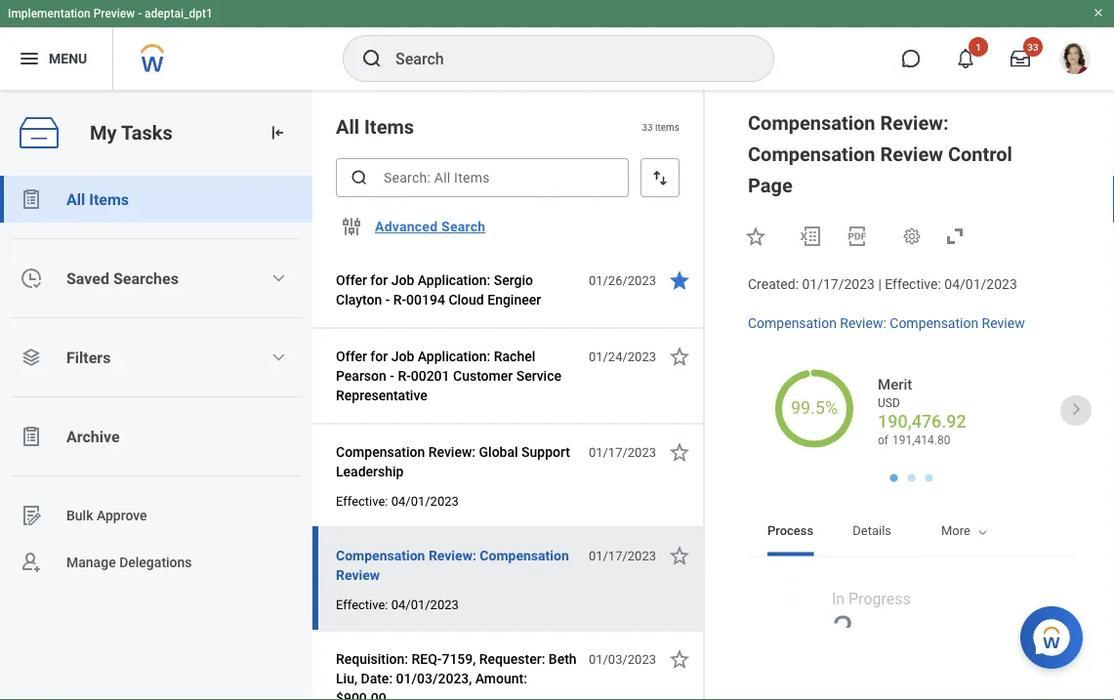 Task type: locate. For each thing, give the bounding box(es) containing it.
created:
[[748, 276, 799, 293]]

0 horizontal spatial review
[[336, 567, 380, 583]]

04/01/2023
[[945, 276, 1018, 293], [391, 494, 459, 508], [391, 597, 459, 612]]

effective: 04/01/2023
[[336, 494, 459, 508], [336, 597, 459, 612]]

job
[[391, 272, 415, 288], [391, 348, 415, 364]]

1 for from the top
[[371, 272, 388, 288]]

compensation review: compensation review down created: 01/17/2023 | effective: 04/01/2023
[[748, 315, 1025, 331]]

2 vertical spatial effective:
[[336, 597, 388, 612]]

1 vertical spatial review
[[982, 315, 1025, 331]]

33 left items in the top right of the page
[[642, 121, 653, 133]]

my
[[90, 121, 117, 144]]

all items inside item list element
[[336, 115, 414, 138]]

0 vertical spatial search image
[[360, 47, 384, 70]]

‎- right clayton
[[386, 292, 390, 308]]

delegations
[[119, 554, 192, 571]]

190,476.92
[[878, 411, 967, 432]]

review: down compensation review: global support leadership button
[[429, 548, 477, 564]]

0 horizontal spatial compensation review: compensation review
[[336, 548, 569, 583]]

01/24/2023
[[589, 349, 656, 364]]

33 for 33
[[1028, 41, 1039, 53]]

review
[[881, 143, 944, 166], [982, 315, 1025, 331], [336, 567, 380, 583]]

‎- inside offer for job application: sergio clayton ‎- r-00194 cloud engineer
[[386, 292, 390, 308]]

1 horizontal spatial all items
[[336, 115, 414, 138]]

items
[[364, 115, 414, 138], [89, 190, 129, 209]]

r- inside offer for job application: sergio clayton ‎- r-00194 cloud engineer
[[393, 292, 406, 308]]

33 inside button
[[1028, 41, 1039, 53]]

1 vertical spatial for
[[371, 348, 388, 364]]

for for pearson
[[371, 348, 388, 364]]

1 vertical spatial compensation review: compensation review
[[336, 548, 569, 583]]

review: up control
[[881, 111, 949, 134]]

1 application: from the top
[[418, 272, 491, 288]]

0 vertical spatial review
[[881, 143, 944, 166]]

04/01/2023 down compensation review: compensation review button
[[391, 597, 459, 612]]

effective: up requisition:
[[336, 597, 388, 612]]

2 job from the top
[[391, 348, 415, 364]]

1 vertical spatial all items
[[66, 190, 129, 209]]

items
[[656, 121, 680, 133]]

perspective image
[[20, 346, 43, 369]]

bulk
[[66, 508, 93, 524]]

0 horizontal spatial all items
[[66, 190, 129, 209]]

effective: right |
[[885, 276, 942, 293]]

filters button
[[0, 334, 313, 381]]

offer up clayton
[[336, 272, 367, 288]]

1 vertical spatial 04/01/2023
[[391, 494, 459, 508]]

archive
[[66, 427, 120, 446]]

clock check image
[[20, 267, 43, 290]]

2 horizontal spatial review
[[982, 315, 1025, 331]]

0 vertical spatial r-
[[393, 292, 406, 308]]

compensation review: compensation review control page
[[748, 111, 1013, 197]]

2 offer from the top
[[336, 348, 367, 364]]

job up 00194
[[391, 272, 415, 288]]

1 vertical spatial 01/17/2023
[[589, 445, 656, 460]]

01/17/2023
[[802, 276, 875, 293], [589, 445, 656, 460], [589, 549, 656, 563]]

for up pearson
[[371, 348, 388, 364]]

preview
[[93, 7, 135, 21]]

99.5%
[[791, 398, 838, 418]]

0 vertical spatial 04/01/2023
[[945, 276, 1018, 293]]

my tasks
[[90, 121, 173, 144]]

1 vertical spatial offer
[[336, 348, 367, 364]]

0 horizontal spatial items
[[89, 190, 129, 209]]

r-
[[393, 292, 406, 308], [398, 368, 411, 384]]

0 vertical spatial items
[[364, 115, 414, 138]]

compensation review: compensation review button
[[336, 544, 578, 587]]

offer up pearson
[[336, 348, 367, 364]]

job up 00201
[[391, 348, 415, 364]]

review: down |
[[840, 315, 887, 331]]

33 left profile logan mcneil image
[[1028, 41, 1039, 53]]

33
[[1028, 41, 1039, 53], [642, 121, 653, 133]]

application:
[[418, 272, 491, 288], [418, 348, 491, 364]]

offer for offer for job application: rachel pearson ‎- r-00201 customer service representative
[[336, 348, 367, 364]]

items inside button
[[89, 190, 129, 209]]

2 for from the top
[[371, 348, 388, 364]]

0 horizontal spatial 33
[[642, 121, 653, 133]]

1 vertical spatial all
[[66, 190, 85, 209]]

0 vertical spatial compensation review: compensation review
[[748, 315, 1025, 331]]

0 horizontal spatial all
[[66, 190, 85, 209]]

1 vertical spatial effective: 04/01/2023
[[336, 597, 459, 612]]

merit usd 190,476.92 of 191,414.80
[[878, 376, 967, 447]]

1 effective: 04/01/2023 from the top
[[336, 494, 459, 508]]

1 vertical spatial effective:
[[336, 494, 388, 508]]

application: inside offer for job application: sergio clayton ‎- r-00194 cloud engineer
[[418, 272, 491, 288]]

review: inside compensation review: compensation review
[[429, 548, 477, 564]]

archive button
[[0, 413, 313, 460]]

compensation review: compensation review up 7159,
[[336, 548, 569, 583]]

1 vertical spatial 33
[[642, 121, 653, 133]]

‎- inside offer for job application: rachel pearson ‎- r-00201 customer service representative
[[390, 368, 395, 384]]

application: for cloud
[[418, 272, 491, 288]]

application: up 00201
[[418, 348, 491, 364]]

all right clipboard image
[[66, 190, 85, 209]]

adeptai_dpt1
[[145, 7, 213, 21]]

leadership
[[336, 464, 404, 480]]

04/01/2023 for support
[[391, 494, 459, 508]]

application: up cloud
[[418, 272, 491, 288]]

‎-
[[386, 292, 390, 308], [390, 368, 395, 384]]

2 vertical spatial review
[[336, 567, 380, 583]]

customer
[[453, 368, 513, 384]]

for inside offer for job application: rachel pearson ‎- r-00201 customer service representative
[[371, 348, 388, 364]]

export to excel image
[[799, 225, 823, 248]]

effective: for compensation review: global support leadership
[[336, 494, 388, 508]]

offer inside offer for job application: rachel pearson ‎- r-00201 customer service representative
[[336, 348, 367, 364]]

search image
[[360, 47, 384, 70], [350, 168, 369, 188]]

r- for 00194
[[393, 292, 406, 308]]

merit
[[878, 376, 913, 393]]

compensation review: compensation review inside button
[[336, 548, 569, 583]]

close environment banner image
[[1093, 7, 1105, 19]]

saved
[[66, 269, 109, 288]]

0 vertical spatial offer
[[336, 272, 367, 288]]

0 vertical spatial ‎-
[[386, 292, 390, 308]]

all items
[[336, 115, 414, 138], [66, 190, 129, 209]]

1 horizontal spatial review
[[881, 143, 944, 166]]

for inside offer for job application: sergio clayton ‎- r-00194 cloud engineer
[[371, 272, 388, 288]]

all
[[336, 115, 360, 138], [66, 190, 85, 209]]

1 vertical spatial job
[[391, 348, 415, 364]]

r- right clayton
[[393, 292, 406, 308]]

list
[[0, 176, 313, 586]]

review inside button
[[336, 567, 380, 583]]

|
[[879, 276, 882, 293]]

1 job from the top
[[391, 272, 415, 288]]

0 vertical spatial effective: 04/01/2023
[[336, 494, 459, 508]]

fullscreen image
[[944, 225, 967, 248]]

191,414.80
[[893, 433, 951, 447]]

application: inside offer for job application: rachel pearson ‎- r-00201 customer service representative
[[418, 348, 491, 364]]

1 vertical spatial search image
[[350, 168, 369, 188]]

menu
[[49, 50, 87, 67]]

job inside offer for job application: rachel pearson ‎- r-00201 customer service representative
[[391, 348, 415, 364]]

1 vertical spatial items
[[89, 190, 129, 209]]

advanced
[[375, 219, 438, 235]]

tab list
[[748, 510, 1076, 556]]

2 effective: 04/01/2023 from the top
[[336, 597, 459, 612]]

offer inside offer for job application: sergio clayton ‎- r-00194 cloud engineer
[[336, 272, 367, 288]]

configure image
[[340, 215, 363, 238]]

04/01/2023 down "compensation review: global support leadership"
[[391, 494, 459, 508]]

0 vertical spatial all items
[[336, 115, 414, 138]]

1 horizontal spatial all
[[336, 115, 360, 138]]

review: left global
[[429, 444, 476, 460]]

bulk approve link
[[0, 492, 313, 539]]

profile logan mcneil image
[[1060, 43, 1091, 78]]

1 offer from the top
[[336, 272, 367, 288]]

r- for 00201
[[398, 368, 411, 384]]

review:
[[881, 111, 949, 134], [840, 315, 887, 331], [429, 444, 476, 460], [429, 548, 477, 564]]

compensation
[[748, 111, 876, 134], [748, 143, 876, 166], [748, 315, 837, 331], [890, 315, 979, 331], [336, 444, 425, 460], [336, 548, 425, 564], [480, 548, 569, 564]]

0 vertical spatial 33
[[1028, 41, 1039, 53]]

effective: 04/01/2023 down "leadership"
[[336, 494, 459, 508]]

manage delegations link
[[0, 539, 313, 586]]

advanced search
[[375, 219, 486, 235]]

list containing all items
[[0, 176, 313, 586]]

effective: down "leadership"
[[336, 494, 388, 508]]

effective: 04/01/2023 up requisition:
[[336, 597, 459, 612]]

$900.00
[[336, 690, 387, 700]]

menu button
[[0, 27, 113, 90]]

1 horizontal spatial items
[[364, 115, 414, 138]]

amount:
[[476, 671, 527, 687]]

effective:
[[885, 276, 942, 293], [336, 494, 388, 508], [336, 597, 388, 612]]

0 vertical spatial all
[[336, 115, 360, 138]]

1 vertical spatial application:
[[418, 348, 491, 364]]

2 vertical spatial 04/01/2023
[[391, 597, 459, 612]]

‎- for pearson
[[390, 368, 395, 384]]

in progress 6
[[843, 590, 921, 655]]

offer
[[336, 272, 367, 288], [336, 348, 367, 364]]

33 inside item list element
[[642, 121, 653, 133]]

00201
[[411, 368, 450, 384]]

04/01/2023 down fullscreen image
[[945, 276, 1018, 293]]

r- inside offer for job application: rachel pearson ‎- r-00201 customer service representative
[[398, 368, 411, 384]]

implementation
[[8, 7, 91, 21]]

-
[[138, 7, 142, 21]]

0 vertical spatial for
[[371, 272, 388, 288]]

33 for 33 items
[[642, 121, 653, 133]]

0 vertical spatial application:
[[418, 272, 491, 288]]

1 vertical spatial ‎-
[[390, 368, 395, 384]]

sergio
[[494, 272, 533, 288]]

r- up representative
[[398, 368, 411, 384]]

review inside "link"
[[982, 315, 1025, 331]]

2 vertical spatial 01/17/2023
[[589, 549, 656, 563]]

‎- up representative
[[390, 368, 395, 384]]

for up clayton
[[371, 272, 388, 288]]

0 vertical spatial job
[[391, 272, 415, 288]]

all inside item list element
[[336, 115, 360, 138]]

compensation inside "compensation review: global support leadership"
[[336, 444, 425, 460]]

1 horizontal spatial 33
[[1028, 41, 1039, 53]]

33 button
[[999, 37, 1043, 80]]

all right the transformation import icon
[[336, 115, 360, 138]]

1 button
[[945, 37, 989, 80]]

offer for job application: sergio clayton ‎- r-00194 cloud engineer button
[[336, 269, 578, 312]]

job for 00201
[[391, 348, 415, 364]]

star image
[[744, 225, 768, 248], [668, 269, 692, 292], [668, 345, 692, 368], [668, 441, 692, 464], [668, 544, 692, 568], [668, 648, 692, 671]]

search image inside item list element
[[350, 168, 369, 188]]

04/01/2023 for review
[[391, 597, 459, 612]]

job inside offer for job application: sergio clayton ‎- r-00194 cloud engineer
[[391, 272, 415, 288]]

00194
[[406, 292, 445, 308]]

for
[[371, 272, 388, 288], [371, 348, 388, 364]]

1 vertical spatial r-
[[398, 368, 411, 384]]

2 application: from the top
[[418, 348, 491, 364]]



Task type: describe. For each thing, give the bounding box(es) containing it.
33 items
[[642, 121, 680, 133]]

control
[[948, 143, 1013, 166]]

requester:
[[479, 651, 545, 667]]

details
[[853, 524, 892, 538]]

application: for customer
[[418, 348, 491, 364]]

usd
[[878, 396, 900, 410]]

Search Workday  search field
[[396, 37, 734, 80]]

01/03/2023
[[589, 652, 656, 667]]

01/03/2023,
[[396, 671, 472, 687]]

global
[[479, 444, 518, 460]]

saved searches
[[66, 269, 179, 288]]

effective: 04/01/2023 for compensation review: compensation review
[[336, 597, 459, 612]]

participation
[[989, 524, 1061, 538]]

Search: All Items text field
[[336, 158, 629, 197]]

7159,
[[442, 651, 476, 667]]

compensation review: global support leadership
[[336, 444, 570, 480]]

all items inside button
[[66, 190, 129, 209]]

of
[[878, 433, 889, 447]]

all inside button
[[66, 190, 85, 209]]

requisition:
[[336, 651, 408, 667]]

manage delegations
[[66, 554, 192, 571]]

clayton
[[336, 292, 382, 308]]

service
[[516, 368, 562, 384]]

sort image
[[651, 168, 670, 188]]

implementation preview -   adeptai_dpt1
[[8, 7, 213, 21]]

created: 01/17/2023 | effective: 04/01/2023
[[748, 276, 1018, 293]]

pearson
[[336, 368, 387, 384]]

liu,
[[336, 671, 358, 687]]

in
[[843, 590, 855, 609]]

progress
[[859, 590, 921, 609]]

notifications large image
[[956, 49, 976, 68]]

6
[[843, 608, 865, 655]]

compensation review: compensation review link
[[748, 311, 1025, 331]]

next item image
[[1061, 396, 1092, 423]]

view printable version (pdf) image
[[846, 225, 869, 248]]

0 vertical spatial 01/17/2023
[[802, 276, 875, 293]]

search
[[442, 219, 486, 235]]

filters
[[66, 348, 111, 367]]

offer for job application: rachel pearson ‎- r-00201 customer service representative
[[336, 348, 562, 403]]

review: inside the compensation review: compensation review control page
[[881, 111, 949, 134]]

my tasks element
[[0, 90, 313, 700]]

engineer
[[488, 292, 541, 308]]

employee participation
[[931, 524, 1061, 538]]

req-
[[412, 651, 442, 667]]

job for 00194
[[391, 272, 415, 288]]

approve
[[97, 508, 147, 524]]

manage
[[66, 554, 116, 571]]

cloud
[[449, 292, 484, 308]]

offer for offer for job application: sergio clayton ‎- r-00194 cloud engineer
[[336, 272, 367, 288]]

tab list containing process
[[748, 510, 1076, 556]]

user plus image
[[20, 551, 43, 574]]

6 list item
[[842, 589, 922, 655]]

clipboard image
[[20, 425, 43, 448]]

advanced search button
[[367, 207, 494, 246]]

rename image
[[20, 504, 43, 528]]

review inside the compensation review: compensation review control page
[[881, 143, 944, 166]]

rachel
[[494, 348, 536, 364]]

menu banner
[[0, 0, 1115, 90]]

all items button
[[0, 176, 313, 223]]

support
[[522, 444, 570, 460]]

compensation review: global support leadership button
[[336, 441, 578, 484]]

effective: for compensation review: compensation review
[[336, 597, 388, 612]]

01/26/2023
[[589, 273, 656, 288]]

process
[[768, 524, 814, 538]]

‎- for clayton
[[386, 292, 390, 308]]

gear image
[[903, 227, 922, 246]]

searches
[[113, 269, 179, 288]]

review: inside "compensation review: global support leadership"
[[429, 444, 476, 460]]

requisition: req-7159, requester: beth liu, date: 01/03/2023, amount: $900.00 button
[[336, 648, 578, 700]]

01/17/2023 for compensation review: global support leadership
[[589, 445, 656, 460]]

offer for job application: sergio clayton ‎- r-00194 cloud engineer
[[336, 272, 541, 308]]

offer for job application: rachel pearson ‎- r-00201 customer service representative button
[[336, 345, 578, 407]]

review: inside compensation review: compensation review "link"
[[840, 315, 887, 331]]

bulk approve
[[66, 508, 147, 524]]

01/17/2023 for compensation review: compensation review
[[589, 549, 656, 563]]

clipboard image
[[20, 188, 43, 211]]

representative
[[336, 387, 428, 403]]

page
[[748, 174, 793, 197]]

chevron down image
[[271, 271, 287, 286]]

1
[[976, 41, 982, 53]]

items inside item list element
[[364, 115, 414, 138]]

inbox large image
[[1011, 49, 1031, 68]]

date:
[[361, 671, 393, 687]]

more
[[942, 524, 971, 538]]

0 vertical spatial effective:
[[885, 276, 942, 293]]

justify image
[[18, 47, 41, 70]]

6 group
[[778, 572, 1046, 664]]

transformation import image
[[268, 123, 287, 143]]

beth
[[549, 651, 577, 667]]

for for clayton
[[371, 272, 388, 288]]

chevron down image
[[271, 350, 287, 365]]

saved searches button
[[0, 255, 313, 302]]

requisition: req-7159, requester: beth liu, date: 01/03/2023, amount: $900.00
[[336, 651, 577, 700]]

1 horizontal spatial compensation review: compensation review
[[748, 315, 1025, 331]]

tasks
[[121, 121, 173, 144]]

effective: 04/01/2023 for compensation review: global support leadership
[[336, 494, 459, 508]]

item list element
[[313, 90, 705, 700]]

employee
[[931, 524, 986, 538]]



Task type: vqa. For each thing, say whether or not it's contained in the screenshot.
"export to excel" "icon" inside Learning Leaderboard main content
no



